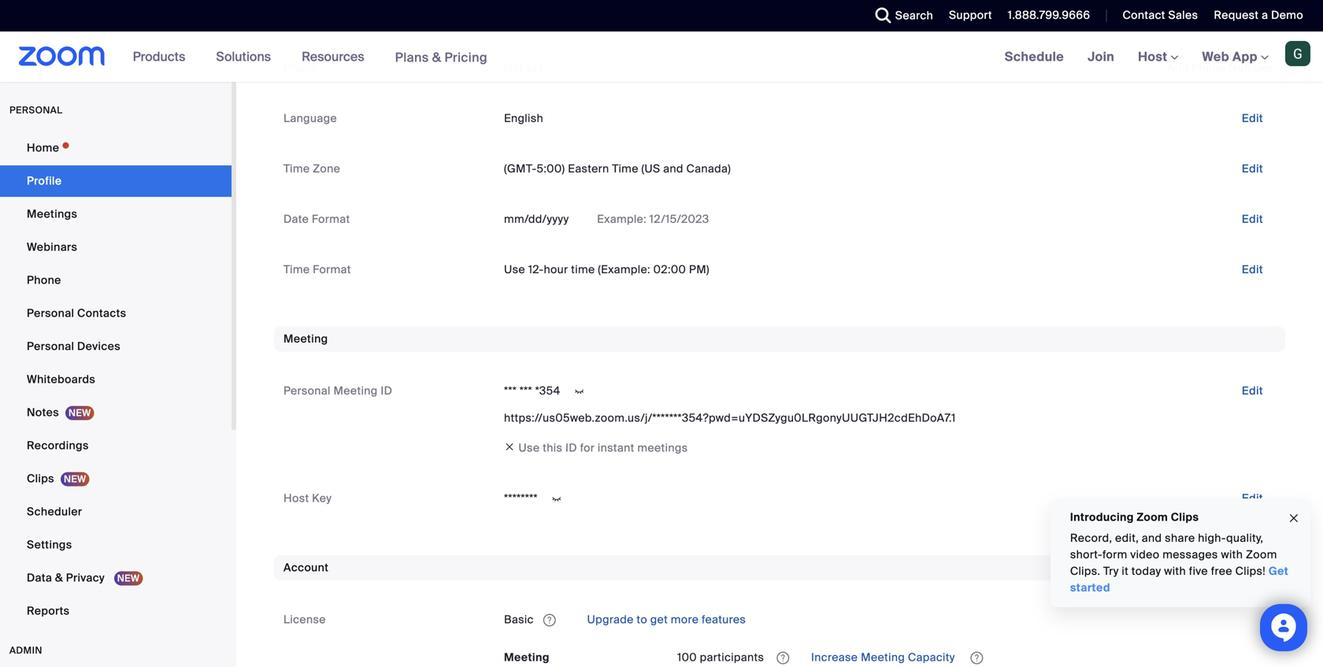 Task type: vqa. For each thing, say whether or not it's contained in the screenshot.
right icon
no



Task type: locate. For each thing, give the bounding box(es) containing it.
messages
[[1163, 547, 1218, 562]]

close image
[[1288, 509, 1300, 527]]

*** *** *354
[[504, 384, 560, 398]]

learn more about your meeting license image
[[772, 651, 794, 665]]

use this id for instant meetings
[[519, 441, 688, 455]]

application
[[504, 607, 1276, 632], [677, 645, 1276, 667]]

0 horizontal spatial phone
[[27, 273, 61, 287]]

***
[[504, 384, 517, 398], [520, 384, 532, 398]]

introducing
[[1070, 510, 1134, 525]]

1 horizontal spatial with
[[1221, 547, 1243, 562]]

high-
[[1198, 531, 1226, 545]]

2 *** from the left
[[520, 384, 532, 398]]

record, edit, and share high-quality, short-form video messages with zoom clips. try it today with five free clips!
[[1070, 531, 1277, 578]]

clips up scheduler
[[27, 471, 54, 486]]

and
[[663, 161, 683, 176], [1142, 531, 1162, 545]]

1 edit from the top
[[1242, 111, 1263, 126]]

video
[[1131, 547, 1160, 562]]

1 horizontal spatial zoom
[[1246, 547, 1277, 562]]

clips link
[[0, 463, 232, 495]]

0 horizontal spatial id
[[381, 384, 392, 398]]

0 horizontal spatial and
[[663, 161, 683, 176]]

1 vertical spatial id
[[565, 441, 577, 455]]

0 horizontal spatial &
[[55, 571, 63, 585]]

plans & pricing
[[395, 49, 487, 66]]

recordings
[[27, 438, 89, 453]]

12-
[[528, 262, 544, 277]]

0 horizontal spatial zoom
[[1137, 510, 1168, 525]]

host left key on the bottom left
[[284, 491, 309, 506]]

get started link
[[1070, 564, 1289, 595]]

1 vertical spatial use
[[519, 441, 540, 455]]

introducing zoom clips
[[1070, 510, 1199, 525]]

capacity
[[908, 650, 955, 665]]

time down the date on the left of page
[[284, 262, 310, 277]]

contact sales
[[1123, 8, 1198, 22]]

zoom up clips!
[[1246, 547, 1277, 562]]

1 vertical spatial zoom
[[1246, 547, 1277, 562]]

1 horizontal spatial id
[[565, 441, 577, 455]]

meetings
[[27, 207, 77, 221]]

mm/dd/yyyy
[[504, 212, 569, 226]]

sales
[[1168, 8, 1198, 22]]

& for plans
[[432, 49, 441, 66]]

1.888.799.9666 button up schedule link
[[1008, 8, 1090, 22]]

application containing basic
[[504, 607, 1276, 632]]

1 horizontal spatial and
[[1142, 531, 1162, 545]]

& inside data & privacy link
[[55, 571, 63, 585]]

2 edit from the top
[[1242, 161, 1263, 176]]

and right (us
[[663, 161, 683, 176]]

use for use 12-hour time (example: 02:00 pm)
[[504, 262, 525, 277]]

learn more about increasing meeting capacity image
[[966, 651, 988, 665]]

products button
[[133, 32, 192, 82]]

id for meeting
[[381, 384, 392, 398]]

plans & pricing link
[[395, 49, 487, 66], [395, 49, 487, 66]]

4 edit from the top
[[1242, 262, 1263, 277]]

5 edit button from the top
[[1229, 378, 1276, 404]]

use left 12-
[[504, 262, 525, 277]]

host down contact sales
[[1138, 48, 1171, 65]]

devices
[[77, 339, 121, 354]]

use for use this id for instant meetings
[[519, 441, 540, 455]]

https://us05web.zoom.us/j/*******354?pwd=uydszygu0lrgonyuugtjh2cdehdoa7.1
[[504, 411, 956, 425]]

quality,
[[1226, 531, 1264, 545]]

100
[[677, 650, 697, 665]]

upgrade to get more features link
[[584, 612, 746, 627]]

personal devices link
[[0, 331, 232, 362]]

clips inside personal menu menu
[[27, 471, 54, 486]]

clips
[[27, 471, 54, 486], [1171, 510, 1199, 525]]

edit for language
[[1242, 111, 1263, 126]]

1.888.799.9666
[[1008, 8, 1090, 22]]

0 vertical spatial &
[[432, 49, 441, 66]]

example:
[[597, 212, 647, 226]]

use 12-hour time (example: 02:00 pm)
[[504, 262, 710, 277]]

it
[[1122, 564, 1129, 578]]

1 horizontal spatial host
[[1138, 48, 1171, 65]]

phone inside personal menu menu
[[27, 273, 61, 287]]

0 vertical spatial application
[[504, 607, 1276, 632]]

request
[[1214, 8, 1259, 22]]

with
[[1221, 547, 1243, 562], [1164, 564, 1186, 578]]

data & privacy
[[27, 571, 108, 585]]

show personal meeting id image
[[567, 385, 592, 399]]

resources button
[[302, 32, 371, 82]]

(example:
[[598, 262, 650, 277]]

banner containing products
[[0, 32, 1323, 83]]

clips up share
[[1171, 510, 1199, 525]]

time left zone
[[284, 161, 310, 176]]

0 horizontal spatial host
[[284, 491, 309, 506]]

banner
[[0, 32, 1323, 83]]

1 horizontal spatial &
[[432, 49, 441, 66]]

time left (us
[[612, 161, 639, 176]]

edit,
[[1115, 531, 1139, 545]]

search
[[895, 8, 933, 23]]

contact
[[1123, 8, 1165, 22]]

1 vertical spatial with
[[1164, 564, 1186, 578]]

app
[[1233, 48, 1258, 65]]

personal contacts
[[27, 306, 126, 321]]

0 horizontal spatial clips
[[27, 471, 54, 486]]

recordings link
[[0, 430, 232, 462]]

1 horizontal spatial clips
[[1171, 510, 1199, 525]]

(gmt-5:00) eastern time (us and canada)
[[504, 161, 731, 176]]

personal contacts link
[[0, 298, 232, 329]]

edit for time zone
[[1242, 161, 1263, 176]]

with up free
[[1221, 547, 1243, 562]]

zoom
[[1137, 510, 1168, 525], [1246, 547, 1277, 562]]

and up video on the right bottom of the page
[[1142, 531, 1162, 545]]

1 vertical spatial host
[[284, 491, 309, 506]]

1 edit button from the top
[[1229, 106, 1276, 131]]

host for host
[[1138, 48, 1171, 65]]

0 vertical spatial with
[[1221, 547, 1243, 562]]

eastern
[[568, 161, 609, 176]]

personal inside 'link'
[[27, 306, 74, 321]]

& right plans
[[432, 49, 441, 66]]

format down the date format
[[313, 262, 351, 277]]

1 horizontal spatial phone
[[284, 61, 318, 75]]

edit button for language
[[1229, 106, 1276, 131]]

pm)
[[689, 262, 710, 277]]

0 vertical spatial use
[[504, 262, 525, 277]]

resources
[[302, 48, 364, 65]]

settings link
[[0, 529, 232, 561]]

today
[[1132, 564, 1161, 578]]

personal for personal meeting id
[[284, 384, 331, 398]]

clips!
[[1236, 564, 1266, 578]]

6 edit from the top
[[1242, 491, 1263, 506]]

data & privacy link
[[0, 562, 232, 594]]

0 horizontal spatial ***
[[504, 384, 517, 398]]

get started
[[1070, 564, 1289, 595]]

0 vertical spatial personal
[[27, 306, 74, 321]]

& for data
[[55, 571, 63, 585]]

1 horizontal spatial ***
[[520, 384, 532, 398]]

100 participants
[[677, 650, 764, 665]]

zoom up edit, at bottom
[[1137, 510, 1168, 525]]

3 edit from the top
[[1242, 212, 1263, 226]]

1 vertical spatial application
[[677, 645, 1276, 667]]

(us
[[641, 161, 660, 176]]

& inside the product information navigation
[[432, 49, 441, 66]]

0 vertical spatial id
[[381, 384, 392, 398]]

1 vertical spatial format
[[313, 262, 351, 277]]

1 vertical spatial personal
[[27, 339, 74, 354]]

zoom inside record, edit, and share high-quality, short-form video messages with zoom clips. try it today with five free clips!
[[1246, 547, 1277, 562]]

with down messages
[[1164, 564, 1186, 578]]

time
[[571, 262, 595, 277]]

0 vertical spatial format
[[312, 212, 350, 226]]

format for time format
[[313, 262, 351, 277]]

time for (gmt-5:00) eastern time (us and canada)
[[284, 161, 310, 176]]

2 horizontal spatial phone
[[1192, 61, 1226, 75]]

0 vertical spatial clips
[[27, 471, 54, 486]]

1 vertical spatial clips
[[1171, 510, 1199, 525]]

support link
[[937, 0, 996, 32], [949, 8, 992, 22]]

get
[[1269, 564, 1289, 578]]

zoom logo image
[[19, 46, 105, 66]]

meetings
[[637, 441, 688, 455]]

products
[[133, 48, 185, 65]]

learn more about your license type image
[[542, 615, 557, 626]]

& right data
[[55, 571, 63, 585]]

schedule link
[[993, 32, 1076, 82]]

personal devices
[[27, 339, 121, 354]]

request a demo link
[[1202, 0, 1323, 32], [1214, 8, 1303, 22]]

phone inside button
[[1192, 61, 1226, 75]]

profile
[[27, 174, 62, 188]]

upgrade to get more features
[[584, 612, 746, 627]]

solutions button
[[216, 32, 278, 82]]

*354
[[535, 384, 560, 398]]

2 edit button from the top
[[1229, 156, 1276, 182]]

format right the date on the left of page
[[312, 212, 350, 226]]

0 vertical spatial host
[[1138, 48, 1171, 65]]

2 vertical spatial personal
[[284, 384, 331, 398]]

use left this
[[519, 441, 540, 455]]

4 edit button from the top
[[1229, 257, 1276, 282]]

1.888.799.9666 button up schedule
[[996, 0, 1094, 32]]

phone link
[[0, 265, 232, 296]]

1 vertical spatial and
[[1142, 531, 1162, 545]]

web
[[1202, 48, 1229, 65]]

host inside meetings navigation
[[1138, 48, 1171, 65]]

whiteboards link
[[0, 364, 232, 395]]

5 edit from the top
[[1242, 384, 1263, 398]]

personal
[[9, 104, 63, 116]]

1 vertical spatial &
[[55, 571, 63, 585]]

personal for personal contacts
[[27, 306, 74, 321]]



Task type: describe. For each thing, give the bounding box(es) containing it.
this
[[543, 441, 563, 455]]

zone
[[313, 161, 340, 176]]

date format
[[284, 212, 350, 226]]

and inside record, edit, and share high-quality, short-form video messages with zoom clips. try it today with five free clips!
[[1142, 531, 1162, 545]]

meetings link
[[0, 198, 232, 230]]

for
[[580, 441, 595, 455]]

5:00)
[[537, 161, 565, 176]]

edit button for time zone
[[1229, 156, 1276, 182]]

add
[[1167, 61, 1189, 75]]

scheduler link
[[0, 496, 232, 528]]

get
[[650, 612, 668, 627]]

application containing 100 participants
[[677, 645, 1276, 667]]

edit for personal meeting id
[[1242, 384, 1263, 398]]

format for date format
[[312, 212, 350, 226]]

date
[[284, 212, 309, 226]]

whiteboards
[[27, 372, 95, 387]]

pricing
[[445, 49, 487, 66]]

12/15/2023
[[650, 212, 709, 226]]

scheduler
[[27, 504, 82, 519]]

basic
[[504, 612, 534, 627]]

try
[[1103, 564, 1119, 578]]

1 *** from the left
[[504, 384, 517, 398]]

english
[[504, 111, 543, 126]]

meetings navigation
[[993, 32, 1323, 83]]

notes link
[[0, 397, 232, 428]]

license
[[284, 612, 326, 627]]

host key
[[284, 491, 332, 506]]

home link
[[0, 132, 232, 164]]

personal menu menu
[[0, 132, 232, 629]]

settings
[[27, 538, 72, 552]]

not
[[504, 61, 523, 75]]

to
[[637, 612, 647, 627]]

02:00
[[653, 262, 686, 277]]

3 edit button from the top
[[1229, 207, 1276, 232]]

edit button for time format
[[1229, 257, 1276, 282]]

plans
[[395, 49, 429, 66]]

support
[[949, 8, 992, 22]]

show host key image
[[544, 492, 569, 506]]

webinars link
[[0, 232, 232, 263]]

edit button for personal meeting id
[[1229, 378, 1276, 404]]

a
[[1262, 8, 1268, 22]]

form
[[1103, 547, 1128, 562]]

0 vertical spatial and
[[663, 161, 683, 176]]

(gmt-
[[504, 161, 537, 176]]

edit for time format
[[1242, 262, 1263, 277]]

personal for personal devices
[[27, 339, 74, 354]]

share
[[1165, 531, 1195, 545]]

id for this
[[565, 441, 577, 455]]

product information navigation
[[121, 32, 499, 83]]

reports link
[[0, 595, 232, 627]]

upgrade
[[587, 612, 634, 627]]

search button
[[864, 0, 937, 32]]

time format
[[284, 262, 351, 277]]

web app button
[[1202, 48, 1269, 65]]

increase
[[811, 650, 858, 665]]

join link
[[1076, 32, 1126, 82]]

account
[[284, 560, 329, 575]]

number
[[1229, 61, 1273, 75]]

more
[[671, 612, 699, 627]]

canada)
[[686, 161, 731, 176]]

data
[[27, 571, 52, 585]]

set
[[526, 61, 543, 75]]

increase meeting capacity link
[[808, 650, 958, 665]]

request a demo
[[1214, 8, 1303, 22]]

host for host key
[[284, 491, 309, 506]]

time for use 12-hour time (example: 02:00 pm)
[[284, 262, 310, 277]]

home
[[27, 141, 59, 155]]

profile picture image
[[1285, 41, 1311, 66]]

6 edit button from the top
[[1229, 486, 1276, 511]]

demo
[[1271, 8, 1303, 22]]

add phone number
[[1167, 61, 1273, 75]]

0 horizontal spatial with
[[1164, 564, 1186, 578]]

hour
[[544, 262, 568, 277]]

example: 12/15/2023
[[594, 212, 709, 226]]

0 vertical spatial zoom
[[1137, 510, 1168, 525]]

webinars
[[27, 240, 77, 254]]

join
[[1088, 48, 1115, 65]]

instant
[[598, 441, 634, 455]]

********
[[504, 491, 538, 506]]

short-
[[1070, 547, 1103, 562]]

record,
[[1070, 531, 1112, 545]]

language
[[284, 111, 337, 126]]

admin
[[9, 644, 42, 656]]

key
[[312, 491, 332, 506]]

personal meeting id
[[284, 384, 392, 398]]

web app
[[1202, 48, 1258, 65]]

clips.
[[1070, 564, 1101, 578]]

features
[[702, 612, 746, 627]]



